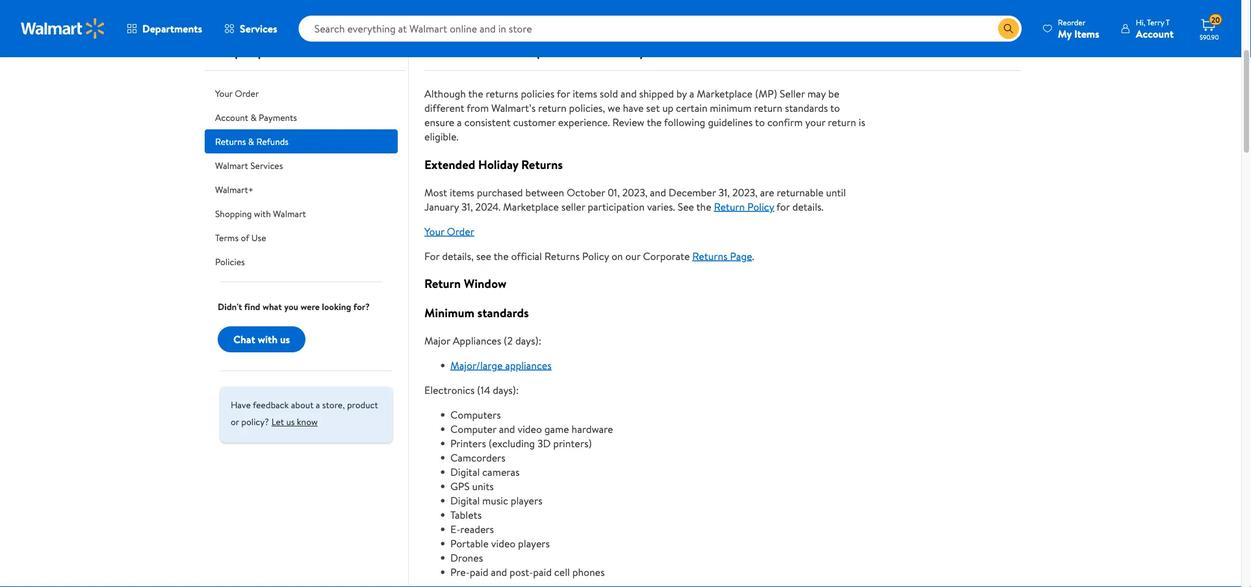 Task type: vqa. For each thing, say whether or not it's contained in the screenshot.
returns
yes



Task type: locate. For each thing, give the bounding box(es) containing it.
items right most
[[450, 185, 475, 200]]

cameras
[[483, 465, 520, 479]]

1 vertical spatial walmart
[[215, 159, 248, 172]]

1 horizontal spatial policy
[[612, 42, 646, 60]]

minimum standards
[[425, 305, 529, 321]]

your order link down january
[[425, 224, 475, 239]]

1 horizontal spatial paid
[[533, 565, 552, 579]]

holiday
[[478, 156, 519, 173]]

0 horizontal spatial your order
[[215, 87, 259, 100]]

about
[[291, 399, 314, 412]]

for right are at the top of page
[[777, 200, 790, 214]]

for details, see the official returns policy on our corporate returns page .
[[425, 249, 757, 263]]

1 vertical spatial your order link
[[425, 224, 475, 239]]

0 vertical spatial marketplace
[[496, 42, 567, 60]]

0 vertical spatial digital
[[451, 465, 480, 479]]

shopping
[[215, 207, 252, 220]]

0 vertical spatial standards
[[785, 101, 828, 115]]

return down for
[[425, 275, 461, 292]]

your for leftmost your order link
[[215, 87, 233, 100]]

marketplace left seller
[[503, 200, 559, 214]]

1 vertical spatial us
[[286, 416, 295, 428]]

services up topics
[[240, 21, 277, 36]]

your order up "account & payments" at the left of the page
[[215, 87, 259, 100]]

us down you
[[280, 332, 290, 347]]

for right "policies"
[[557, 87, 570, 101]]

& for account
[[251, 111, 257, 124]]

official
[[511, 249, 542, 263]]

eligible.
[[425, 130, 459, 144]]

0 vertical spatial order
[[235, 87, 259, 100]]

services
[[240, 21, 277, 36], [250, 159, 283, 172]]

minimum
[[710, 101, 752, 115]]

us right the let
[[286, 416, 295, 428]]

0 vertical spatial with
[[254, 207, 271, 220]]

customer
[[513, 115, 556, 130]]

paid down portable
[[470, 565, 489, 579]]

order up "account & payments" at the left of the page
[[235, 87, 259, 100]]

0 horizontal spatial order
[[235, 87, 259, 100]]

marketplace up guidelines
[[697, 87, 753, 101]]

0 vertical spatial policy
[[612, 42, 646, 60]]

& up returns & refunds at the left top of the page
[[251, 111, 257, 124]]

video
[[518, 422, 542, 436], [491, 537, 516, 551]]

0 horizontal spatial paid
[[470, 565, 489, 579]]

0 horizontal spatial for
[[557, 87, 570, 101]]

return left the policies, at the left of page
[[539, 101, 567, 115]]

game
[[545, 422, 569, 436]]

0 vertical spatial services
[[240, 21, 277, 36]]

items
[[1075, 26, 1100, 41]]

we
[[608, 101, 621, 115]]

31, left 2024.
[[462, 200, 473, 214]]

digital left music on the bottom left of the page
[[451, 494, 480, 508]]

account up returns & refunds at the left top of the page
[[215, 111, 248, 124]]

players right music on the bottom left of the page
[[511, 494, 543, 508]]

portable
[[451, 537, 489, 551]]

appliances
[[453, 334, 502, 348]]

terms
[[215, 231, 239, 244]]

0 vertical spatial a
[[690, 87, 695, 101]]

returns up between
[[522, 156, 563, 173]]

0 vertical spatial your
[[215, 87, 233, 100]]

days): right the (14 on the left bottom of page
[[493, 383, 519, 397]]

your order
[[215, 87, 259, 100], [425, 224, 475, 239]]

chat with us button
[[218, 327, 306, 353]]

(14
[[477, 383, 491, 397]]

major/large
[[451, 358, 503, 373]]

store,
[[322, 399, 345, 412]]

set
[[647, 101, 660, 115]]

1 vertical spatial your
[[425, 224, 445, 239]]

1 horizontal spatial walmart
[[273, 207, 306, 220]]

return window
[[425, 275, 507, 292]]

your order link up payments
[[205, 82, 398, 106]]

with for shopping
[[254, 207, 271, 220]]

walmart
[[445, 42, 493, 60], [215, 159, 248, 172], [273, 207, 306, 220]]

1 vertical spatial marketplace
[[697, 87, 753, 101]]

1 horizontal spatial your
[[425, 224, 445, 239]]

1 vertical spatial items
[[450, 185, 475, 200]]

a inside have feedback about a store, product or policy?
[[316, 399, 320, 412]]

reorder my items
[[1059, 17, 1100, 41]]

1 vertical spatial standards
[[478, 305, 529, 321]]

digital down printers
[[451, 465, 480, 479]]

policies,
[[569, 101, 606, 115]]

walmart down walmart+ link
[[273, 207, 306, 220]]

1 horizontal spatial standards
[[785, 101, 828, 115]]

were
[[301, 301, 320, 313]]

t
[[1166, 17, 1171, 28]]

standards inside although the returns policies for items sold and shipped by a marketplace (mp) seller may be different from walmart's return policies, we have set up certain minimum return standards to ensure a consistent customer experience. review the following guidelines to confirm your return is eligible.
[[785, 101, 828, 115]]

a right by
[[690, 87, 695, 101]]

walmart's
[[492, 101, 536, 115]]

1 horizontal spatial a
[[457, 115, 462, 130]]

1 vertical spatial your order
[[425, 224, 475, 239]]

with right chat
[[258, 332, 278, 347]]

video up post-
[[491, 537, 516, 551]]

order
[[235, 87, 259, 100], [447, 224, 475, 239]]

0 vertical spatial video
[[518, 422, 542, 436]]

standards
[[785, 101, 828, 115], [478, 305, 529, 321]]

1 digital from the top
[[451, 465, 480, 479]]

and
[[621, 87, 637, 101], [650, 185, 667, 200], [499, 422, 515, 436], [491, 565, 507, 579]]

let us know
[[272, 416, 318, 428]]

players up post-
[[518, 537, 550, 551]]

days): right (2
[[516, 334, 542, 348]]

1 horizontal spatial order
[[447, 224, 475, 239]]

1 vertical spatial policy
[[748, 200, 775, 214]]

extended
[[425, 156, 476, 173]]

terry
[[1148, 17, 1165, 28]]

standards up (2
[[478, 305, 529, 321]]

units
[[472, 479, 494, 494]]

0 horizontal spatial a
[[316, 399, 320, 412]]

with
[[254, 207, 271, 220], [258, 332, 278, 347]]

return up "sold"
[[570, 42, 609, 60]]

account
[[1136, 26, 1174, 41], [215, 111, 248, 124]]

policies
[[215, 256, 245, 268]]

0 vertical spatial for
[[557, 87, 570, 101]]

1 horizontal spatial video
[[518, 422, 542, 436]]

1 horizontal spatial 2023,
[[733, 185, 758, 200]]

and left post-
[[491, 565, 507, 579]]

0 horizontal spatial 31,
[[462, 200, 473, 214]]

standards left be
[[785, 101, 828, 115]]

1 horizontal spatial your order link
[[425, 224, 475, 239]]

order for leftmost your order link
[[235, 87, 259, 100]]

1 horizontal spatial account
[[1136, 26, 1174, 41]]

policy
[[612, 42, 646, 60], [748, 200, 775, 214], [583, 249, 609, 263]]

2023, left are at the top of page
[[733, 185, 758, 200]]

minimum
[[425, 305, 475, 321]]

your order down january
[[425, 224, 475, 239]]

major/large appliances
[[451, 358, 552, 373]]

policy down walmart site-wide search field
[[612, 42, 646, 60]]

with up use
[[254, 207, 271, 220]]

items inside the most items purchased between october 01, 2023, and december 31, 2023, are returnable until january 31, 2024.
[[450, 185, 475, 200]]

return policy link
[[714, 200, 775, 214]]

walmart right back icon
[[445, 42, 493, 60]]

following
[[664, 115, 706, 130]]

paid left cell
[[533, 565, 552, 579]]

2 vertical spatial a
[[316, 399, 320, 412]]

3d
[[538, 436, 551, 451]]

1 vertical spatial a
[[457, 115, 462, 130]]

0 horizontal spatial policy
[[583, 249, 609, 263]]

e-
[[451, 522, 461, 537]]

2 horizontal spatial walmart
[[445, 42, 493, 60]]

return right minimum
[[755, 101, 783, 115]]

0 horizontal spatial walmart
[[215, 159, 248, 172]]

to right may
[[831, 101, 841, 115]]

your up for
[[425, 224, 445, 239]]

to left confirm
[[755, 115, 765, 130]]

0 horizontal spatial your order link
[[205, 82, 398, 106]]

sold
[[600, 87, 618, 101]]

1 vertical spatial digital
[[451, 494, 480, 508]]

your up "account & payments" at the left of the page
[[215, 87, 233, 100]]

returns up walmart services
[[215, 135, 246, 148]]

return left is
[[828, 115, 857, 130]]

walmart services
[[215, 159, 283, 172]]

account & payments
[[215, 111, 297, 124]]

policies
[[521, 87, 555, 101]]

2023,
[[623, 185, 648, 200], [733, 185, 758, 200]]

services inside dropdown button
[[240, 21, 277, 36]]

search icon image
[[1004, 23, 1014, 34]]

walmart for walmart services
[[215, 159, 248, 172]]

0 horizontal spatial items
[[450, 185, 475, 200]]

details.
[[793, 200, 824, 214]]

0 horizontal spatial video
[[491, 537, 516, 551]]

31, right december
[[719, 185, 730, 200]]

what
[[263, 301, 282, 313]]

didn't
[[218, 301, 242, 313]]

0 horizontal spatial your
[[215, 87, 233, 100]]

paid
[[470, 565, 489, 579], [533, 565, 552, 579]]

1 vertical spatial &
[[248, 135, 254, 148]]

varies.
[[647, 200, 676, 214]]

and left "see"
[[650, 185, 667, 200]]

walmart up walmart+
[[215, 159, 248, 172]]

or
[[231, 416, 239, 428]]

return left are at the top of page
[[714, 200, 745, 214]]

1 vertical spatial video
[[491, 537, 516, 551]]

Walmart Site-Wide search field
[[299, 16, 1022, 42]]

0 vertical spatial your order link
[[205, 82, 398, 106]]

is
[[859, 115, 866, 130]]

0 vertical spatial items
[[573, 87, 598, 101]]

hi,
[[1136, 17, 1146, 28]]

the
[[469, 87, 484, 101], [647, 115, 662, 130], [697, 200, 712, 214], [494, 249, 509, 263]]

chat
[[233, 332, 255, 347]]

1 vertical spatial with
[[258, 332, 278, 347]]

1 horizontal spatial items
[[573, 87, 598, 101]]

video left game
[[518, 422, 542, 436]]

computer
[[451, 422, 497, 436]]

services down refunds
[[250, 159, 283, 172]]

let us know button
[[272, 412, 318, 433]]

2 vertical spatial return
[[425, 275, 461, 292]]

order up details, in the left top of the page
[[447, 224, 475, 239]]

items inside although the returns policies for items sold and shipped by a marketplace (mp) seller may be different from walmart's return policies, we have set up certain minimum return standards to ensure a consistent customer experience. review the following guidelines to confirm your return is eligible.
[[573, 87, 598, 101]]

policy left returnable
[[748, 200, 775, 214]]

your
[[215, 87, 233, 100], [425, 224, 445, 239]]

2 vertical spatial policy
[[583, 249, 609, 263]]

2023, right 01, on the left of the page
[[623, 185, 648, 200]]

1 horizontal spatial for
[[777, 200, 790, 214]]

& left refunds
[[248, 135, 254, 148]]

0 vertical spatial return
[[570, 42, 609, 60]]

1 vertical spatial return
[[714, 200, 745, 214]]

seller
[[780, 87, 805, 101]]

1 vertical spatial order
[[447, 224, 475, 239]]

are
[[760, 185, 775, 200]]

Search search field
[[299, 16, 1022, 42]]

0 horizontal spatial 2023,
[[623, 185, 648, 200]]

0 vertical spatial us
[[280, 332, 290, 347]]

although
[[425, 87, 466, 101]]

let
[[272, 416, 284, 428]]

2 vertical spatial walmart
[[273, 207, 306, 220]]

items left "sold"
[[573, 87, 598, 101]]

us
[[280, 332, 290, 347], [286, 416, 295, 428]]

2 vertical spatial marketplace
[[503, 200, 559, 214]]

return
[[570, 42, 609, 60], [714, 200, 745, 214], [425, 275, 461, 292]]

with inside button
[[258, 332, 278, 347]]

a left store,
[[316, 399, 320, 412]]

account left $90.90
[[1136, 26, 1174, 41]]

0 vertical spatial walmart
[[445, 42, 493, 60]]

didn't find what you were looking for?
[[218, 301, 370, 313]]

major appliances (2 days):
[[425, 334, 542, 348]]

electronics (14 days):
[[425, 383, 519, 397]]

marketplace up "policies"
[[496, 42, 567, 60]]

us inside button
[[286, 416, 295, 428]]

topics
[[245, 42, 280, 60]]

have
[[623, 101, 644, 115]]

policy left 'on'
[[583, 249, 609, 263]]

a right ensure
[[457, 115, 462, 130]]

my
[[1059, 26, 1072, 41]]

and right "sold"
[[621, 87, 637, 101]]

0 horizontal spatial account
[[215, 111, 248, 124]]

electronics
[[425, 383, 475, 397]]

between
[[526, 185, 565, 200]]

be
[[829, 87, 840, 101]]

0 vertical spatial &
[[251, 111, 257, 124]]

2 horizontal spatial return
[[714, 200, 745, 214]]

walmart for walmart marketplace return policy
[[445, 42, 493, 60]]

walmart services link
[[205, 154, 398, 178]]

(excluding
[[489, 436, 535, 451]]



Task type: describe. For each thing, give the bounding box(es) containing it.
tablets
[[451, 508, 482, 522]]

1 vertical spatial account
[[215, 111, 248, 124]]

1 horizontal spatial 31,
[[719, 185, 730, 200]]

have
[[231, 399, 251, 412]]

may
[[808, 87, 826, 101]]

computers
[[451, 408, 501, 422]]

major
[[425, 334, 451, 348]]

window
[[464, 275, 507, 292]]

guidelines
[[708, 115, 753, 130]]

0 horizontal spatial return
[[539, 101, 567, 115]]

payments
[[259, 111, 297, 124]]

for inside although the returns policies for items sold and shipped by a marketplace (mp) seller may be different from walmart's return policies, we have set up certain minimum return standards to ensure a consistent customer experience. review the following guidelines to confirm your return is eligible.
[[557, 87, 570, 101]]

december
[[669, 185, 716, 200]]

looking
[[322, 301, 351, 313]]

1 vertical spatial for
[[777, 200, 790, 214]]

0 vertical spatial your order
[[215, 87, 259, 100]]

2 horizontal spatial a
[[690, 87, 695, 101]]

corporate
[[643, 249, 690, 263]]

1 paid from the left
[[470, 565, 489, 579]]

What do you need help with? search field
[[344, 0, 898, 8]]

chat with us
[[233, 332, 290, 347]]

0 horizontal spatial return
[[425, 275, 461, 292]]

2 2023, from the left
[[733, 185, 758, 200]]

of
[[241, 231, 249, 244]]

0 horizontal spatial to
[[755, 115, 765, 130]]

back image
[[425, 43, 440, 59]]

readers
[[461, 522, 494, 537]]

find
[[244, 301, 260, 313]]

hardware
[[572, 422, 614, 436]]

walmart image
[[21, 18, 105, 39]]

and right computer
[[499, 422, 515, 436]]

1 horizontal spatial to
[[831, 101, 841, 115]]

details,
[[442, 249, 474, 263]]

0 vertical spatial days):
[[516, 334, 542, 348]]

departments button
[[116, 13, 213, 44]]

walmart marketplace return policy
[[445, 42, 646, 60]]

1 horizontal spatial return
[[755, 101, 783, 115]]

help
[[215, 42, 242, 60]]

january
[[425, 200, 459, 214]]

seller
[[562, 200, 586, 214]]

account & payments link
[[205, 106, 398, 130]]

order for the rightmost your order link
[[447, 224, 475, 239]]

major/large appliances link
[[451, 358, 552, 373]]

2 horizontal spatial return
[[828, 115, 857, 130]]

see
[[678, 200, 694, 214]]

your for the rightmost your order link
[[425, 224, 445, 239]]

for
[[425, 249, 440, 263]]

hi, terry t account
[[1136, 17, 1174, 41]]

for?
[[354, 301, 370, 313]]

most
[[425, 185, 447, 200]]

printers
[[451, 436, 486, 451]]

printers)
[[553, 436, 592, 451]]

although the returns policies for items sold and shipped by a marketplace (mp) seller may be different from walmart's return policies, we have set up certain minimum return standards to ensure a consistent customer experience. review the following guidelines to confirm your return is eligible.
[[425, 87, 866, 144]]

let us know link
[[272, 412, 318, 433]]

october
[[567, 185, 605, 200]]

returns & refunds
[[215, 135, 289, 148]]

page
[[730, 249, 753, 263]]

feedback
[[253, 399, 289, 412]]

2 paid from the left
[[533, 565, 552, 579]]

1 2023, from the left
[[623, 185, 648, 200]]

1 horizontal spatial return
[[570, 42, 609, 60]]

departments
[[142, 21, 202, 36]]

policies link
[[205, 250, 398, 274]]

(mp)
[[755, 87, 778, 101]]

computers computer and video game hardware printers (excluding 3d printers) camcorders digital cameras gps units digital music players tablets e-readers portable video players drones pre-paid and post-paid cell phones
[[451, 408, 614, 579]]

2 horizontal spatial policy
[[748, 200, 775, 214]]

0 vertical spatial account
[[1136, 26, 1174, 41]]

help topics
[[215, 42, 280, 60]]

and inside although the returns policies for items sold and shipped by a marketplace (mp) seller may be different from walmart's return policies, we have set up certain minimum return standards to ensure a consistent customer experience. review the following guidelines to confirm your return is eligible.
[[621, 87, 637, 101]]

up
[[663, 101, 674, 115]]

camcorders
[[451, 451, 506, 465]]

1 horizontal spatial your order
[[425, 224, 475, 239]]

services button
[[213, 13, 288, 44]]

our
[[626, 249, 641, 263]]

your
[[806, 115, 826, 130]]

$90.90
[[1200, 33, 1220, 41]]

gps
[[451, 479, 470, 494]]

shopping with walmart
[[215, 207, 306, 220]]

refunds
[[256, 135, 289, 148]]

participation
[[588, 200, 645, 214]]

drones
[[451, 551, 483, 565]]

with for chat
[[258, 332, 278, 347]]

returns right official on the top left of page
[[545, 249, 580, 263]]

and inside the most items purchased between october 01, 2023, and december 31, 2023, are returnable until january 31, 2024.
[[650, 185, 667, 200]]

cell
[[555, 565, 570, 579]]

review
[[613, 115, 645, 130]]

extended holiday returns
[[425, 156, 563, 173]]

.
[[753, 249, 755, 263]]

0 horizontal spatial standards
[[478, 305, 529, 321]]

have feedback about a store, product or policy?
[[231, 399, 378, 428]]

policy?
[[241, 416, 269, 428]]

returnable
[[777, 185, 824, 200]]

different
[[425, 101, 465, 115]]

0 vertical spatial players
[[511, 494, 543, 508]]

us inside button
[[280, 332, 290, 347]]

& for returns
[[248, 135, 254, 148]]

01,
[[608, 185, 620, 200]]

post-
[[510, 565, 533, 579]]

1 vertical spatial services
[[250, 159, 283, 172]]

use
[[252, 231, 266, 244]]

1 vertical spatial days):
[[493, 383, 519, 397]]

2 digital from the top
[[451, 494, 480, 508]]

returns left page in the top right of the page
[[693, 249, 728, 263]]

ensure
[[425, 115, 455, 130]]

until
[[827, 185, 846, 200]]

product
[[347, 399, 378, 412]]

pre-
[[451, 565, 470, 579]]

most items purchased between october 01, 2023, and december 31, 2023, are returnable until january 31, 2024.
[[425, 185, 846, 214]]

marketplace inside although the returns policies for items sold and shipped by a marketplace (mp) seller may be different from walmart's return policies, we have set up certain minimum return standards to ensure a consistent customer experience. review the following guidelines to confirm your return is eligible.
[[697, 87, 753, 101]]

shipped
[[640, 87, 674, 101]]

1 vertical spatial players
[[518, 537, 550, 551]]

you
[[284, 301, 298, 313]]

see
[[476, 249, 492, 263]]



